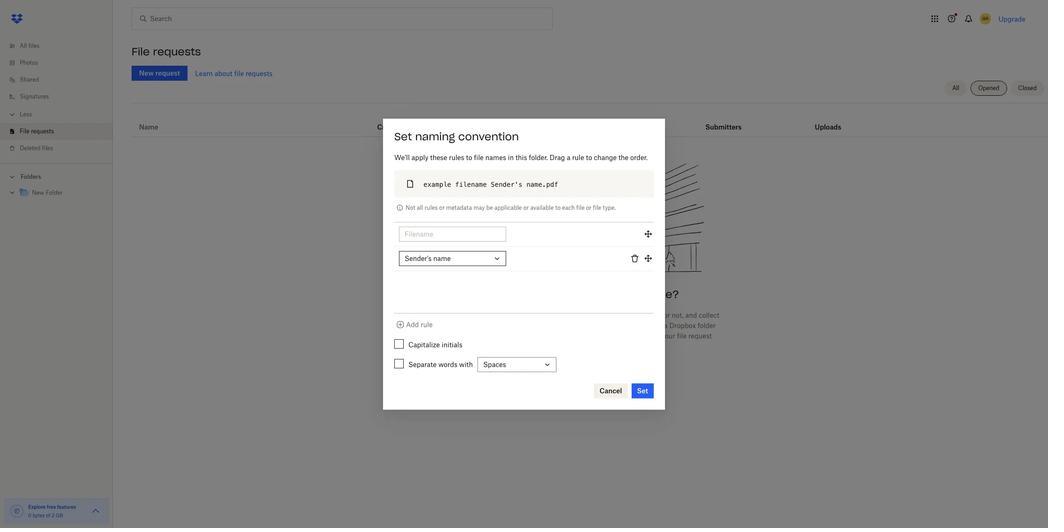 Task type: locate. For each thing, give the bounding box(es) containing it.
apply
[[412, 153, 428, 161]]

from for someone?
[[592, 288, 618, 301]]

set for set
[[637, 387, 648, 395]]

requests inside list item
[[31, 128, 54, 135]]

files up photos
[[28, 42, 40, 49]]

set up the we'll
[[394, 130, 412, 143]]

0 vertical spatial in
[[508, 153, 514, 161]]

from
[[592, 288, 618, 301], [502, 312, 517, 320]]

sender's
[[491, 181, 523, 188], [405, 255, 432, 263]]

collect
[[699, 312, 719, 320]]

1 vertical spatial sender's
[[405, 255, 432, 263]]

0 horizontal spatial a
[[567, 153, 570, 161]]

your up the choose.
[[490, 322, 503, 330]]

a
[[567, 153, 570, 161], [603, 312, 607, 320], [664, 322, 668, 330]]

1 horizontal spatial column header
[[705, 110, 743, 133]]

0 horizontal spatial your
[[490, 322, 503, 330]]

less
[[20, 111, 32, 118]]

all files
[[20, 42, 40, 49]]

drag
[[550, 153, 565, 161]]

0 vertical spatial sender's
[[491, 181, 523, 188]]

request files from anyone, whether they have a dropbox account or not, and collect them in your dropbox. files will be automatically organized into a dropbox folder you choose. your privacy is important, so those who upload to your file request cannot access your dropbox account.
[[460, 312, 719, 351]]

set
[[394, 130, 412, 143], [637, 387, 648, 395]]

with
[[459, 361, 473, 369]]

0 vertical spatial requests
[[153, 45, 201, 58]]

files for deleted
[[42, 145, 53, 152]]

file requests inside list item
[[20, 128, 54, 135]]

opened
[[978, 85, 1000, 92]]

a inside 'dialog'
[[567, 153, 570, 161]]

1 horizontal spatial in
[[508, 153, 514, 161]]

1 vertical spatial in
[[482, 322, 488, 330]]

important,
[[553, 332, 586, 340]]

0 horizontal spatial rule
[[421, 321, 433, 329]]

1 vertical spatial set
[[637, 387, 648, 395]]

they
[[572, 312, 585, 320]]

files inside the request files from anyone, whether they have a dropbox account or not, and collect them in your dropbox. files will be automatically organized into a dropbox folder you choose. your privacy is important, so those who upload to your file request cannot access your dropbox account.
[[488, 312, 501, 320]]

deleted
[[20, 145, 41, 152]]

all left opened
[[952, 85, 960, 92]]

2 vertical spatial dropbox
[[593, 343, 619, 351]]

we'll
[[394, 153, 410, 161]]

in left this
[[508, 153, 514, 161]]

0 horizontal spatial column header
[[541, 110, 598, 133]]

requests
[[153, 45, 201, 58], [246, 69, 272, 77], [31, 128, 54, 135]]

set inside button
[[637, 387, 648, 395]]

rule right drag
[[572, 153, 584, 161]]

to down into
[[654, 332, 660, 340]]

1 vertical spatial file requests
[[20, 128, 54, 135]]

2 column header from the left
[[705, 110, 743, 133]]

1 vertical spatial your
[[662, 332, 675, 340]]

files right the deleted
[[42, 145, 53, 152]]

available
[[530, 204, 554, 211]]

sender's up applicable
[[491, 181, 523, 188]]

Spaces button
[[478, 358, 557, 373]]

0 vertical spatial file
[[132, 45, 150, 58]]

row
[[132, 107, 1048, 137]]

2 vertical spatial requests
[[31, 128, 54, 135]]

something
[[532, 288, 589, 301]]

0
[[28, 513, 31, 519]]

need
[[501, 288, 529, 301]]

dropbox
[[609, 312, 635, 320], [669, 322, 696, 330], [593, 343, 619, 351]]

0 horizontal spatial requests
[[31, 128, 54, 135]]

your
[[506, 332, 520, 340]]

1 vertical spatial files
[[42, 145, 53, 152]]

0 vertical spatial files
[[28, 42, 40, 49]]

0 horizontal spatial in
[[482, 322, 488, 330]]

be up important,
[[564, 322, 572, 330]]

anyone,
[[519, 312, 543, 320]]

0 vertical spatial your
[[490, 322, 503, 330]]

from up dropbox.
[[502, 312, 517, 320]]

words
[[438, 361, 457, 369]]

rules right all
[[425, 204, 438, 211]]

0 horizontal spatial be
[[486, 204, 493, 211]]

to down set naming convention
[[466, 153, 472, 161]]

3 column header from the left
[[815, 110, 852, 133]]

explore free features 0 bytes of 2 gb
[[28, 505, 76, 519]]

a right drag
[[567, 153, 570, 161]]

all for all
[[952, 85, 960, 92]]

2 vertical spatial a
[[664, 322, 668, 330]]

folder
[[698, 322, 716, 330]]

1 horizontal spatial from
[[592, 288, 618, 301]]

dropbox image
[[8, 9, 26, 28]]

0 vertical spatial all
[[20, 42, 27, 49]]

0 horizontal spatial file
[[20, 128, 29, 135]]

file requests up the learn
[[132, 45, 201, 58]]

0 horizontal spatial file requests
[[20, 128, 54, 135]]

1 horizontal spatial your
[[578, 343, 591, 351]]

in right them
[[482, 322, 488, 330]]

capitalize
[[408, 341, 440, 349]]

rule right add
[[421, 321, 433, 329]]

rules right the these
[[449, 153, 464, 161]]

not all rules or metadata may be applicable or available to each file or file type.
[[406, 204, 616, 211]]

1 horizontal spatial requests
[[153, 45, 201, 58]]

sender's name
[[405, 255, 451, 263]]

1 horizontal spatial rules
[[449, 153, 464, 161]]

into
[[650, 322, 662, 330]]

1 horizontal spatial set
[[637, 387, 648, 395]]

your
[[490, 322, 503, 330], [662, 332, 675, 340], [578, 343, 591, 351]]

account
[[637, 312, 662, 320]]

0 vertical spatial from
[[592, 288, 618, 301]]

1 vertical spatial from
[[502, 312, 517, 320]]

from up have
[[592, 288, 618, 301]]

your down so
[[578, 343, 591, 351]]

folder
[[46, 189, 63, 196]]

1 vertical spatial rule
[[421, 321, 433, 329]]

will
[[551, 322, 562, 330]]

all
[[417, 204, 423, 211]]

set right cancel
[[637, 387, 648, 395]]

2 vertical spatial files
[[488, 312, 501, 320]]

requests up deleted files
[[31, 128, 54, 135]]

files up the choose.
[[488, 312, 501, 320]]

set naming convention dialog
[[383, 119, 665, 410]]

0 horizontal spatial from
[[502, 312, 517, 320]]

shared link
[[8, 71, 113, 88]]

sender's left name
[[405, 255, 432, 263]]

all up photos
[[20, 42, 27, 49]]

so
[[588, 332, 595, 340]]

list
[[0, 32, 113, 164]]

1 vertical spatial requests
[[246, 69, 272, 77]]

request
[[688, 332, 712, 340]]

1 horizontal spatial rule
[[572, 153, 584, 161]]

explore
[[28, 505, 46, 510]]

change
[[594, 153, 617, 161]]

2 horizontal spatial column header
[[815, 110, 852, 133]]

0 vertical spatial be
[[486, 204, 493, 211]]

file requests up deleted files
[[20, 128, 54, 135]]

0 vertical spatial file requests
[[132, 45, 201, 58]]

folder.
[[529, 153, 548, 161]]

0 horizontal spatial rules
[[425, 204, 438, 211]]

file requests
[[132, 45, 201, 58], [20, 128, 54, 135]]

have
[[587, 312, 602, 320]]

initials
[[442, 341, 462, 349]]

file right about
[[234, 69, 244, 77]]

who
[[615, 332, 629, 340]]

all
[[20, 42, 27, 49], [952, 85, 960, 92]]

0 horizontal spatial files
[[28, 42, 40, 49]]

1 vertical spatial all
[[952, 85, 960, 92]]

closed button
[[1011, 81, 1044, 96]]

sender's inside button
[[405, 255, 432, 263]]

2 horizontal spatial files
[[488, 312, 501, 320]]

is
[[546, 332, 551, 340]]

1 horizontal spatial all
[[952, 85, 960, 92]]

1 horizontal spatial file
[[132, 45, 150, 58]]

1 horizontal spatial be
[[564, 322, 572, 330]]

created
[[377, 123, 403, 131]]

or
[[439, 204, 445, 211], [523, 204, 529, 211], [586, 204, 592, 211], [664, 312, 670, 320]]

from inside the request files from anyone, whether they have a dropbox account or not, and collect them in your dropbox. files will be automatically organized into a dropbox folder you choose. your privacy is important, so those who upload to your file request cannot access your dropbox account.
[[502, 312, 517, 320]]

0 horizontal spatial sender's
[[405, 255, 432, 263]]

row containing name
[[132, 107, 1048, 137]]

be right may
[[486, 204, 493, 211]]

1 horizontal spatial files
[[42, 145, 53, 152]]

bytes
[[33, 513, 45, 519]]

this
[[516, 153, 527, 161]]

2 horizontal spatial a
[[664, 322, 668, 330]]

0 vertical spatial set
[[394, 130, 412, 143]]

column header
[[541, 110, 598, 133], [705, 110, 743, 133], [815, 110, 852, 133]]

files for all
[[28, 42, 40, 49]]

1 vertical spatial dropbox
[[669, 322, 696, 330]]

0 vertical spatial rule
[[572, 153, 584, 161]]

dropbox down 'those'
[[593, 343, 619, 351]]

your down into
[[662, 332, 675, 340]]

closed
[[1018, 85, 1037, 92]]

a right into
[[664, 322, 668, 330]]

2 vertical spatial your
[[578, 343, 591, 351]]

a right have
[[603, 312, 607, 320]]

dropbox up the organized
[[609, 312, 635, 320]]

not
[[406, 204, 415, 211]]

of
[[46, 513, 50, 519]]

convention
[[458, 130, 519, 143]]

set button
[[632, 384, 654, 399]]

1 vertical spatial file
[[20, 128, 29, 135]]

0 vertical spatial a
[[567, 153, 570, 161]]

0 horizontal spatial set
[[394, 130, 412, 143]]

requests up the learn
[[153, 45, 201, 58]]

0 horizontal spatial all
[[20, 42, 27, 49]]

requests right about
[[246, 69, 272, 77]]

files for request
[[488, 312, 501, 320]]

from for anyone,
[[502, 312, 517, 320]]

1 vertical spatial be
[[564, 322, 572, 330]]

less image
[[8, 110, 17, 119]]

files
[[28, 42, 40, 49], [42, 145, 53, 152], [488, 312, 501, 320]]

rule
[[572, 153, 584, 161], [421, 321, 433, 329]]

upgrade link
[[999, 15, 1026, 23]]

dropbox down the not,
[[669, 322, 696, 330]]

deleted files link
[[8, 140, 113, 157]]

1 vertical spatial a
[[603, 312, 607, 320]]

example
[[423, 181, 451, 188]]

2 horizontal spatial requests
[[246, 69, 272, 77]]

or left the not,
[[664, 312, 670, 320]]

file
[[132, 45, 150, 58], [20, 128, 29, 135]]

file left 'request'
[[677, 332, 687, 340]]

1 horizontal spatial file requests
[[132, 45, 201, 58]]

about
[[215, 69, 232, 77]]

all inside button
[[952, 85, 960, 92]]

upload
[[630, 332, 652, 340]]



Task type: describe. For each thing, give the bounding box(es) containing it.
name.pdf
[[526, 181, 558, 188]]

we'll apply these rules to file names in this folder. drag a rule to change the order.
[[394, 153, 648, 161]]

or inside the request files from anyone, whether they have a dropbox account or not, and collect them in your dropbox. files will be automatically organized into a dropbox folder you choose. your privacy is important, so those who upload to your file request cannot access your dropbox account.
[[664, 312, 670, 320]]

file inside file requests link
[[20, 128, 29, 135]]

choose.
[[481, 332, 504, 340]]

may
[[474, 204, 485, 211]]

file requests link
[[8, 123, 113, 140]]

folders
[[21, 173, 41, 180]]

or right "each"
[[586, 204, 592, 211]]

quota usage element
[[9, 504, 24, 519]]

1 column header from the left
[[541, 110, 598, 133]]

order.
[[630, 153, 648, 161]]

name
[[139, 123, 158, 131]]

upgrade
[[999, 15, 1026, 23]]

to left the "change"
[[586, 153, 592, 161]]

capitalize initials
[[408, 341, 462, 349]]

file inside the request files from anyone, whether they have a dropbox account or not, and collect them in your dropbox. files will be automatically organized into a dropbox folder you choose. your privacy is important, so those who upload to your file request cannot access your dropbox account.
[[677, 332, 687, 340]]

file left type.
[[593, 204, 601, 211]]

names
[[485, 153, 506, 161]]

opened button
[[971, 81, 1007, 96]]

in inside 'dialog'
[[508, 153, 514, 161]]

1 horizontal spatial sender's
[[491, 181, 523, 188]]

organized
[[618, 322, 648, 330]]

cancel button
[[594, 384, 628, 399]]

features
[[57, 505, 76, 510]]

0 vertical spatial rules
[[449, 153, 464, 161]]

all files link
[[8, 38, 113, 55]]

free
[[47, 505, 56, 510]]

0 vertical spatial dropbox
[[609, 312, 635, 320]]

automatically
[[574, 322, 616, 330]]

file requests list item
[[0, 123, 113, 140]]

set naming convention
[[394, 130, 519, 143]]

signatures
[[20, 93, 49, 100]]

to left "each"
[[555, 204, 561, 211]]

separate
[[408, 361, 437, 369]]

all for all files
[[20, 42, 27, 49]]

learn about file requests
[[195, 69, 272, 77]]

Sender's name button
[[399, 251, 506, 266]]

2 horizontal spatial your
[[662, 332, 675, 340]]

type.
[[603, 204, 616, 211]]

in inside the request files from anyone, whether they have a dropbox account or not, and collect them in your dropbox. files will be automatically organized into a dropbox folder you choose. your privacy is important, so those who upload to your file request cannot access your dropbox account.
[[482, 322, 488, 330]]

access
[[555, 343, 576, 351]]

applicable
[[494, 204, 522, 211]]

rule inside button
[[421, 321, 433, 329]]

example filename sender's name.pdf
[[423, 181, 558, 188]]

dropbox.
[[505, 322, 533, 330]]

to inside the request files from anyone, whether they have a dropbox account or not, and collect them in your dropbox. files will be automatically organized into a dropbox folder you choose. your privacy is important, so those who upload to your file request cannot access your dropbox account.
[[654, 332, 660, 340]]

1 vertical spatial rules
[[425, 204, 438, 211]]

spaces
[[483, 361, 506, 369]]

the
[[619, 153, 629, 161]]

whether
[[544, 312, 570, 320]]

deleted files
[[20, 145, 53, 152]]

all button
[[945, 81, 967, 96]]

separate words with
[[408, 361, 473, 369]]

cancel
[[600, 387, 622, 395]]

them
[[464, 322, 480, 330]]

or left metadata
[[439, 204, 445, 211]]

set for set naming convention
[[394, 130, 412, 143]]

2
[[52, 513, 54, 519]]

privacy
[[522, 332, 544, 340]]

1 horizontal spatial a
[[603, 312, 607, 320]]

photos link
[[8, 55, 113, 71]]

metadata
[[446, 204, 472, 211]]

naming
[[415, 130, 455, 143]]

created button
[[377, 122, 403, 133]]

new folder
[[32, 189, 63, 196]]

not,
[[672, 312, 684, 320]]

each
[[562, 204, 575, 211]]

photos
[[20, 59, 38, 66]]

and
[[685, 312, 697, 320]]

add
[[406, 321, 419, 329]]

filename
[[455, 181, 487, 188]]

list containing all files
[[0, 32, 113, 164]]

learn
[[195, 69, 213, 77]]

sender's name button
[[394, 247, 654, 272]]

add rule button
[[395, 319, 433, 331]]

file right "each"
[[576, 204, 585, 211]]

cannot
[[532, 343, 553, 351]]

signatures link
[[8, 88, 113, 105]]

name
[[433, 255, 451, 263]]

or left available
[[523, 204, 529, 211]]

Filename text field
[[405, 229, 501, 239]]

shared
[[20, 76, 39, 83]]

you
[[468, 332, 479, 340]]

learn about file requests link
[[195, 69, 272, 77]]

be inside the request files from anyone, whether they have a dropbox account or not, and collect them in your dropbox. files will be automatically organized into a dropbox folder you choose. your privacy is important, so those who upload to your file request cannot access your dropbox account.
[[564, 322, 572, 330]]

account.
[[621, 343, 648, 351]]

new folder link
[[19, 187, 105, 200]]

folders button
[[0, 170, 113, 184]]

be inside set naming convention 'dialog'
[[486, 204, 493, 211]]

need something from someone?
[[501, 288, 679, 301]]

file left "names"
[[474, 153, 484, 161]]

someone?
[[621, 288, 679, 301]]



Task type: vqa. For each thing, say whether or not it's contained in the screenshot.
FILE REQUESTS within 'LIST ITEM'
yes



